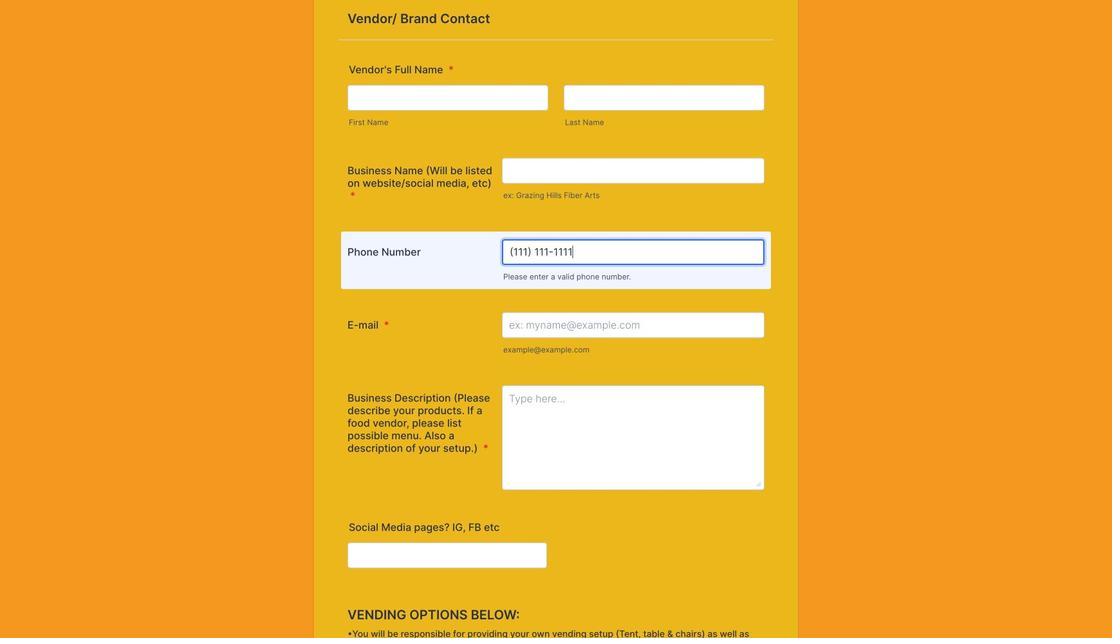 Task type: locate. For each thing, give the bounding box(es) containing it.
None text field
[[564, 85, 765, 111], [502, 158, 765, 184], [348, 543, 547, 569], [564, 85, 765, 111], [502, 158, 765, 184], [348, 543, 547, 569]]

  telephone field
[[502, 239, 765, 265]]

None text field
[[348, 85, 549, 111]]



Task type: describe. For each thing, give the bounding box(es) containing it.
ex: myname@example.com email field
[[502, 313, 765, 338]]

Type here... text field
[[502, 386, 765, 491]]



